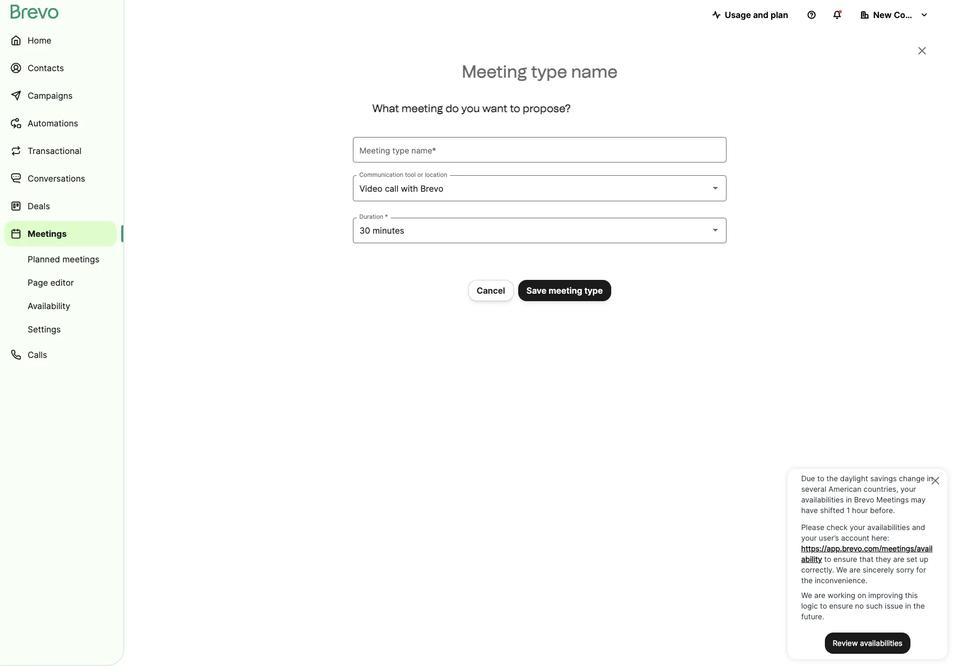 Task type: vqa. For each thing, say whether or not it's contained in the screenshot.
email within AN EMAIL CONTAINING A DOUBLE OPT-IN LINK WILL BE SENT AFTER THE FORM IS SUBMITTED. SUBSCRIBERS WILL BE ADDED TO THE SELECTED LIST(S) ONLY AFTER CLICKING THE DOUBLE OPT-IN LINK.
no



Task type: describe. For each thing, give the bounding box(es) containing it.
page editor
[[28, 277, 74, 288]]

you
[[461, 102, 480, 115]]

planned meetings
[[28, 254, 99, 265]]

usage and plan
[[725, 10, 788, 20]]

name
[[571, 62, 618, 82]]

transactional link
[[4, 138, 117, 164]]

meeting for type
[[549, 285, 582, 296]]

automations
[[28, 118, 78, 129]]

meeting for do
[[402, 102, 443, 115]]

new
[[873, 10, 892, 20]]

page
[[28, 277, 48, 288]]

conversations
[[28, 173, 85, 184]]

video call with brevo
[[359, 183, 443, 194]]

propose?
[[523, 102, 571, 115]]

meetings link
[[4, 221, 117, 247]]

new company
[[873, 10, 933, 20]]

brevo
[[420, 183, 443, 194]]

what
[[372, 102, 399, 115]]

settings link
[[4, 319, 117, 340]]

deals link
[[4, 193, 117, 219]]

to
[[510, 102, 520, 115]]

plan
[[771, 10, 788, 20]]

save meeting type
[[527, 285, 603, 296]]

30 minutes
[[359, 225, 404, 236]]

want
[[482, 102, 507, 115]]

call
[[385, 183, 399, 194]]

transactional
[[28, 146, 82, 156]]

contacts link
[[4, 55, 117, 81]]

deals
[[28, 201, 50, 212]]

Video call with Brevo field
[[359, 182, 720, 195]]

30
[[359, 225, 370, 236]]

editor
[[50, 277, 74, 288]]

video
[[359, 183, 383, 194]]

campaigns link
[[4, 83, 117, 108]]

home link
[[4, 28, 117, 53]]

home
[[28, 35, 51, 46]]



Task type: locate. For each thing, give the bounding box(es) containing it.
cancel
[[477, 285, 505, 296]]

0 horizontal spatial meeting
[[402, 102, 443, 115]]

contacts
[[28, 63, 64, 73]]

1 horizontal spatial meeting
[[549, 285, 582, 296]]

1 vertical spatial type
[[584, 285, 603, 296]]

usage and plan button
[[704, 4, 797, 26]]

minutes
[[373, 225, 404, 236]]

new company button
[[852, 4, 937, 26]]

cancel button
[[468, 280, 514, 301]]

page editor link
[[4, 272, 117, 293]]

availability link
[[4, 296, 117, 317]]

and
[[753, 10, 769, 20]]

1 vertical spatial meeting
[[549, 285, 582, 296]]

meeting
[[402, 102, 443, 115], [549, 285, 582, 296]]

None text field
[[359, 144, 720, 156]]

0 vertical spatial type
[[531, 62, 567, 82]]

meetings
[[28, 229, 67, 239]]

calls link
[[4, 342, 117, 368]]

meeting type name
[[462, 62, 618, 82]]

type inside button
[[584, 285, 603, 296]]

do
[[446, 102, 459, 115]]

save
[[527, 285, 547, 296]]

type
[[531, 62, 567, 82], [584, 285, 603, 296]]

usage
[[725, 10, 751, 20]]

meeting inside button
[[549, 285, 582, 296]]

what meeting do you want to propose?
[[372, 102, 571, 115]]

with
[[401, 183, 418, 194]]

meeting right save
[[549, 285, 582, 296]]

conversations link
[[4, 166, 117, 191]]

30 minutes field
[[359, 224, 720, 237]]

0 horizontal spatial type
[[531, 62, 567, 82]]

company
[[894, 10, 933, 20]]

availability
[[28, 301, 70, 311]]

meeting
[[462, 62, 527, 82]]

planned
[[28, 254, 60, 265]]

settings
[[28, 324, 61, 335]]

meetings
[[62, 254, 99, 265]]

0 vertical spatial meeting
[[402, 102, 443, 115]]

meeting left "do"
[[402, 102, 443, 115]]

automations link
[[4, 111, 117, 136]]

1 horizontal spatial type
[[584, 285, 603, 296]]

campaigns
[[28, 90, 73, 101]]

save meeting type button
[[518, 280, 611, 301]]

planned meetings link
[[4, 249, 117, 270]]

calls
[[28, 350, 47, 360]]



